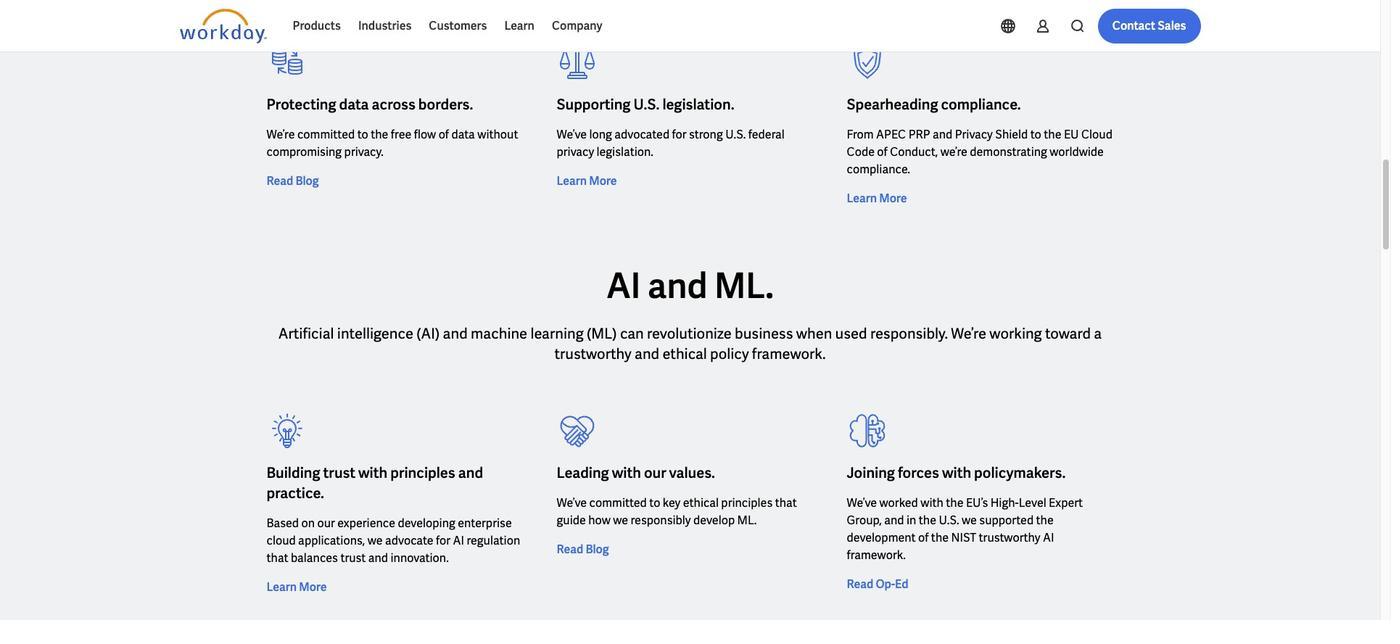 Task type: locate. For each thing, give the bounding box(es) containing it.
0 vertical spatial framework.
[[752, 345, 826, 363]]

0 vertical spatial ml.
[[714, 263, 774, 308]]

1 horizontal spatial learn more
[[557, 173, 617, 189]]

principles inside we've committed to key ethical principles that guide how we responsibly develop ml.
[[721, 495, 773, 511]]

ml. right develop
[[737, 513, 757, 528]]

our up key
[[644, 463, 666, 482]]

0 horizontal spatial trustworthy
[[554, 345, 632, 363]]

with for building
[[358, 463, 388, 482]]

the left eu's
[[946, 495, 964, 511]]

1 vertical spatial framework.
[[847, 548, 906, 563]]

0 vertical spatial for
[[672, 127, 687, 142]]

we're committed to the free flow of data without compromising privacy.
[[267, 127, 518, 160]]

2 vertical spatial more
[[299, 580, 327, 595]]

committed inside we've committed to key ethical principles that guide how we responsibly develop ml.
[[589, 495, 647, 511]]

ed
[[895, 577, 908, 592]]

to left key
[[649, 495, 660, 511]]

trustworthy down supported
[[979, 530, 1040, 545]]

trustworthy inside artificial intelligence (ai) and machine learning (ml) can revolutionize business when used responsibly. we're working toward a trustworthy and ethical policy framework.
[[554, 345, 632, 363]]

1 horizontal spatial read blog
[[557, 542, 609, 557]]

we down 'experience'
[[368, 533, 383, 548]]

read for leading
[[557, 542, 583, 557]]

1 horizontal spatial compliance.
[[941, 95, 1021, 114]]

ai down level
[[1043, 530, 1054, 545]]

principles inside building trust with principles and practice.
[[390, 463, 455, 482]]

1 horizontal spatial principles
[[721, 495, 773, 511]]

of inside from apec prp and privacy shield to the eu cloud code of conduct, we're demonstrating worldwide compliance.
[[877, 144, 888, 160]]

1 horizontal spatial of
[[877, 144, 888, 160]]

we inside the we've worked with the eu's high-level expert group, and in the u.s. we supported the development of the nist trustworthy ai framework.
[[962, 513, 977, 528]]

1 vertical spatial read blog
[[557, 542, 609, 557]]

1 horizontal spatial that
[[775, 495, 797, 511]]

ai down enterprise
[[453, 533, 464, 548]]

0 horizontal spatial read blog
[[267, 173, 319, 189]]

ethical down revolutionize
[[663, 345, 707, 363]]

0 horizontal spatial framework.
[[752, 345, 826, 363]]

developing
[[398, 516, 455, 531]]

0 horizontal spatial learn more link
[[267, 579, 327, 596]]

more
[[589, 173, 617, 189], [879, 191, 907, 206], [299, 580, 327, 595]]

the left 'free'
[[371, 127, 388, 142]]

learn more link
[[557, 173, 617, 190], [847, 190, 907, 207], [267, 579, 327, 596]]

2 horizontal spatial more
[[879, 191, 907, 206]]

we've up group,
[[847, 495, 877, 511]]

the left nist
[[931, 530, 949, 545]]

0 vertical spatial read
[[267, 173, 293, 189]]

principles up developing
[[390, 463, 455, 482]]

legislation. up strong
[[662, 95, 734, 114]]

0 horizontal spatial of
[[439, 127, 449, 142]]

building trust with principles and practice.
[[267, 463, 483, 503]]

2 vertical spatial learn more
[[267, 580, 327, 595]]

framework. down business
[[752, 345, 826, 363]]

1 horizontal spatial ai
[[606, 263, 641, 308]]

we've inside we've committed to key ethical principles that guide how we responsibly develop ml.
[[557, 495, 587, 511]]

to inside we're committed to the free flow of data without compromising privacy.
[[357, 127, 368, 142]]

2 vertical spatial read
[[847, 577, 873, 592]]

more down privacy
[[589, 173, 617, 189]]

we've committed to key ethical principles that guide how we responsibly develop ml.
[[557, 495, 797, 528]]

that inside we've committed to key ethical principles that guide how we responsibly develop ml.
[[775, 495, 797, 511]]

group,
[[847, 513, 882, 528]]

1 vertical spatial read
[[557, 542, 583, 557]]

the left eu on the right top of page
[[1044, 127, 1061, 142]]

our right on
[[317, 516, 335, 531]]

0 vertical spatial more
[[589, 173, 617, 189]]

1 vertical spatial trustworthy
[[979, 530, 1040, 545]]

1 vertical spatial data
[[451, 127, 475, 142]]

code
[[847, 144, 875, 160]]

ethical inside we've committed to key ethical principles that guide how we responsibly develop ml.
[[683, 495, 719, 511]]

u.s. up advocated at the top left
[[633, 95, 660, 114]]

to right shield
[[1030, 127, 1041, 142]]

of right "flow"
[[439, 127, 449, 142]]

more down balances
[[299, 580, 327, 595]]

our for on
[[317, 516, 335, 531]]

read blog
[[267, 173, 319, 189], [557, 542, 609, 557]]

0 horizontal spatial we're
[[267, 127, 295, 142]]

1 vertical spatial committed
[[589, 495, 647, 511]]

1 horizontal spatial learn more link
[[557, 173, 617, 190]]

read down guide
[[557, 542, 583, 557]]

2 horizontal spatial read
[[847, 577, 873, 592]]

read for protecting
[[267, 173, 293, 189]]

for inside we've long advocated for strong u.s. federal privacy legislation.
[[672, 127, 687, 142]]

trustworthy inside the we've worked with the eu's high-level expert group, and in the u.s. we supported the development of the nist trustworthy ai framework.
[[979, 530, 1040, 545]]

blog down how
[[586, 542, 609, 557]]

we've up privacy
[[557, 127, 587, 142]]

0 horizontal spatial blog
[[295, 173, 319, 189]]

learn more down privacy
[[557, 173, 617, 189]]

0 horizontal spatial u.s.
[[633, 95, 660, 114]]

our
[[644, 463, 666, 482], [317, 516, 335, 531]]

2 horizontal spatial learn more link
[[847, 190, 907, 207]]

trust down applications,
[[340, 551, 366, 566]]

u.s. inside we've long advocated for strong u.s. federal privacy legislation.
[[725, 127, 746, 142]]

1 vertical spatial blog
[[586, 542, 609, 557]]

2 horizontal spatial ai
[[1043, 530, 1054, 545]]

with for joining
[[942, 463, 971, 482]]

for inside based on our experience developing enterprise cloud applications, we advocate for ai regulation that balances trust and innovation.
[[436, 533, 450, 548]]

our inside based on our experience developing enterprise cloud applications, we advocate for ai regulation that balances trust and innovation.
[[317, 516, 335, 531]]

trustworthy down (ml)
[[554, 345, 632, 363]]

1 horizontal spatial to
[[649, 495, 660, 511]]

learn down balances
[[267, 580, 297, 595]]

0 vertical spatial read blog
[[267, 173, 319, 189]]

learn more link down privacy
[[557, 173, 617, 190]]

learn more link for building trust with principles and practice.
[[267, 579, 327, 596]]

privacy
[[955, 127, 993, 142]]

across
[[372, 95, 416, 114]]

of down "apec"
[[877, 144, 888, 160]]

1 vertical spatial our
[[317, 516, 335, 531]]

framework. inside the we've worked with the eu's high-level expert group, and in the u.s. we supported the development of the nist trustworthy ai framework.
[[847, 548, 906, 563]]

more for spearheading compliance.
[[879, 191, 907, 206]]

learn more link down balances
[[267, 579, 327, 596]]

and up revolutionize
[[648, 263, 708, 308]]

compliance. up the privacy on the right of page
[[941, 95, 1021, 114]]

learn down code
[[847, 191, 877, 206]]

joining
[[847, 463, 895, 482]]

1 vertical spatial read blog link
[[557, 541, 609, 558]]

0 horizontal spatial to
[[357, 127, 368, 142]]

read blog down guide
[[557, 542, 609, 557]]

1 horizontal spatial u.s.
[[725, 127, 746, 142]]

eu's
[[966, 495, 988, 511]]

and
[[933, 127, 952, 142], [648, 263, 708, 308], [443, 324, 468, 343], [635, 345, 659, 363], [458, 463, 483, 482], [884, 513, 904, 528], [368, 551, 388, 566]]

0 horizontal spatial our
[[317, 516, 335, 531]]

we've worked with the eu's high-level expert group, and in the u.s. we supported the development of the nist trustworthy ai framework.
[[847, 495, 1083, 563]]

1 horizontal spatial more
[[589, 173, 617, 189]]

we inside we've committed to key ethical principles that guide how we responsibly develop ml.
[[613, 513, 628, 528]]

trust right building
[[323, 463, 355, 482]]

contact
[[1112, 18, 1155, 33]]

1 horizontal spatial for
[[672, 127, 687, 142]]

1 vertical spatial ethical
[[683, 495, 719, 511]]

0 vertical spatial read blog link
[[267, 173, 319, 190]]

0 horizontal spatial read
[[267, 173, 293, 189]]

we up nist
[[962, 513, 977, 528]]

key
[[663, 495, 681, 511]]

learn more down code
[[847, 191, 907, 206]]

legislation. inside we've long advocated for strong u.s. federal privacy legislation.
[[597, 144, 653, 160]]

in
[[907, 513, 916, 528]]

1 vertical spatial that
[[267, 551, 288, 566]]

1 vertical spatial legislation.
[[597, 144, 653, 160]]

we've for leading with our values.
[[557, 495, 587, 511]]

for down developing
[[436, 533, 450, 548]]

op-
[[876, 577, 895, 592]]

to inside we've committed to key ethical principles that guide how we responsibly develop ml.
[[649, 495, 660, 511]]

2 horizontal spatial learn more
[[847, 191, 907, 206]]

1 horizontal spatial blog
[[586, 542, 609, 557]]

with down forces
[[921, 495, 944, 511]]

with inside building trust with principles and practice.
[[358, 463, 388, 482]]

1 horizontal spatial read blog link
[[557, 541, 609, 558]]

building
[[267, 463, 320, 482]]

artificial intelligence (ai) and machine learning (ml) can revolutionize business when used responsibly. we're working toward a trustworthy and ethical policy framework.
[[278, 324, 1102, 363]]

ai up can
[[606, 263, 641, 308]]

and down can
[[635, 345, 659, 363]]

1 vertical spatial of
[[877, 144, 888, 160]]

read blog link down guide
[[557, 541, 609, 558]]

committed up compromising
[[297, 127, 355, 142]]

0 vertical spatial principles
[[390, 463, 455, 482]]

0 vertical spatial ethical
[[663, 345, 707, 363]]

0 horizontal spatial read blog link
[[267, 173, 319, 190]]

1 horizontal spatial we're
[[951, 324, 986, 343]]

trust
[[323, 463, 355, 482], [340, 551, 366, 566]]

0 vertical spatial of
[[439, 127, 449, 142]]

compliance. down code
[[847, 162, 910, 177]]

committed
[[297, 127, 355, 142], [589, 495, 647, 511]]

framework.
[[752, 345, 826, 363], [847, 548, 906, 563]]

cloud
[[1081, 127, 1113, 142]]

blog down compromising
[[295, 173, 319, 189]]

1 horizontal spatial our
[[644, 463, 666, 482]]

0 vertical spatial committed
[[297, 127, 355, 142]]

read down compromising
[[267, 173, 293, 189]]

legislation.
[[662, 95, 734, 114], [597, 144, 653, 160]]

we've for joining forces with policymakers.
[[847, 495, 877, 511]]

0 vertical spatial our
[[644, 463, 666, 482]]

high-
[[991, 495, 1019, 511]]

with inside the we've worked with the eu's high-level expert group, and in the u.s. we supported the development of the nist trustworthy ai framework.
[[921, 495, 944, 511]]

principles up develop
[[721, 495, 773, 511]]

0 vertical spatial learn more
[[557, 173, 617, 189]]

data left across
[[339, 95, 369, 114]]

2 horizontal spatial of
[[918, 530, 929, 545]]

we right how
[[613, 513, 628, 528]]

2 horizontal spatial we
[[962, 513, 977, 528]]

intelligence
[[337, 324, 413, 343]]

read blog link for protecting
[[267, 173, 319, 190]]

2 vertical spatial u.s.
[[939, 513, 959, 528]]

1 horizontal spatial framework.
[[847, 548, 906, 563]]

company button
[[543, 9, 611, 44]]

1 horizontal spatial legislation.
[[662, 95, 734, 114]]

1 vertical spatial trust
[[340, 551, 366, 566]]

data left without
[[451, 127, 475, 142]]

for left strong
[[672, 127, 687, 142]]

learn more for spearheading compliance.
[[847, 191, 907, 206]]

blog
[[295, 173, 319, 189], [586, 542, 609, 557]]

we
[[613, 513, 628, 528], [962, 513, 977, 528], [368, 533, 383, 548]]

framework. down development
[[847, 548, 906, 563]]

0 horizontal spatial that
[[267, 551, 288, 566]]

2 vertical spatial of
[[918, 530, 929, 545]]

0 horizontal spatial compliance.
[[847, 162, 910, 177]]

(ai)
[[416, 324, 440, 343]]

innovation.
[[391, 551, 449, 566]]

and up enterprise
[[458, 463, 483, 482]]

customers
[[429, 18, 487, 33]]

industries
[[358, 18, 411, 33]]

read
[[267, 173, 293, 189], [557, 542, 583, 557], [847, 577, 873, 592]]

and inside the we've worked with the eu's high-level expert group, and in the u.s. we supported the development of the nist trustworthy ai framework.
[[884, 513, 904, 528]]

we've inside the we've worked with the eu's high-level expert group, and in the u.s. we supported the development of the nist trustworthy ai framework.
[[847, 495, 877, 511]]

regulation
[[467, 533, 520, 548]]

and down "advocate"
[[368, 551, 388, 566]]

0 vertical spatial that
[[775, 495, 797, 511]]

on
[[301, 516, 315, 531]]

more for building trust with principles and practice.
[[299, 580, 327, 595]]

learn more link for spearheading compliance.
[[847, 190, 907, 207]]

prp
[[909, 127, 930, 142]]

2 horizontal spatial to
[[1030, 127, 1041, 142]]

learn down privacy
[[557, 173, 587, 189]]

products
[[293, 18, 341, 33]]

ai inside the we've worked with the eu's high-level expert group, and in the u.s. we supported the development of the nist trustworthy ai framework.
[[1043, 530, 1054, 545]]

learn left company
[[504, 18, 535, 33]]

learn more link for supporting u.s. legislation.
[[557, 173, 617, 190]]

joining forces with policymakers.
[[847, 463, 1066, 482]]

leading
[[557, 463, 609, 482]]

we've up guide
[[557, 495, 587, 511]]

experience
[[337, 516, 395, 531]]

read for joining
[[847, 577, 873, 592]]

ethical up develop
[[683, 495, 719, 511]]

1 vertical spatial more
[[879, 191, 907, 206]]

based on our experience developing enterprise cloud applications, we advocate for ai regulation that balances trust and innovation.
[[267, 516, 520, 566]]

when
[[796, 324, 832, 343]]

blog for protecting
[[295, 173, 319, 189]]

worldwide
[[1050, 144, 1104, 160]]

0 horizontal spatial more
[[299, 580, 327, 595]]

1 vertical spatial ml.
[[737, 513, 757, 528]]

read blog down compromising
[[267, 173, 319, 189]]

2 horizontal spatial u.s.
[[939, 513, 959, 528]]

ml. up business
[[714, 263, 774, 308]]

0 horizontal spatial principles
[[390, 463, 455, 482]]

we've
[[557, 127, 587, 142], [557, 495, 587, 511], [847, 495, 877, 511]]

and inside based on our experience developing enterprise cloud applications, we advocate for ai regulation that balances trust and innovation.
[[368, 551, 388, 566]]

1 vertical spatial compliance.
[[847, 162, 910, 177]]

the inside from apec prp and privacy shield to the eu cloud code of conduct, we're demonstrating worldwide compliance.
[[1044, 127, 1061, 142]]

and right (ai)
[[443, 324, 468, 343]]

we're left working
[[951, 324, 986, 343]]

ethical inside artificial intelligence (ai) and machine learning (ml) can revolutionize business when used responsibly. we're working toward a trustworthy and ethical policy framework.
[[663, 345, 707, 363]]

responsibly
[[631, 513, 691, 528]]

supporting u.s. legislation.
[[557, 95, 734, 114]]

to
[[357, 127, 368, 142], [1030, 127, 1041, 142], [649, 495, 660, 511]]

1 vertical spatial u.s.
[[725, 127, 746, 142]]

ethical
[[663, 345, 707, 363], [683, 495, 719, 511]]

of left nist
[[918, 530, 929, 545]]

0 vertical spatial compliance.
[[941, 95, 1021, 114]]

with up eu's
[[942, 463, 971, 482]]

trustworthy
[[554, 345, 632, 363], [979, 530, 1040, 545]]

principles
[[390, 463, 455, 482], [721, 495, 773, 511]]

0 horizontal spatial learn more
[[267, 580, 327, 595]]

expert
[[1049, 495, 1083, 511]]

learn more down balances
[[267, 580, 327, 595]]

0 vertical spatial trustworthy
[[554, 345, 632, 363]]

more down conduct,
[[879, 191, 907, 206]]

to up privacy.
[[357, 127, 368, 142]]

1 horizontal spatial we
[[613, 513, 628, 528]]

learn more link down code
[[847, 190, 907, 207]]

0 horizontal spatial committed
[[297, 127, 355, 142]]

0 horizontal spatial ai
[[453, 533, 464, 548]]

the inside we're committed to the free flow of data without compromising privacy.
[[371, 127, 388, 142]]

read left "op-"
[[847, 577, 873, 592]]

and left in
[[884, 513, 904, 528]]

we're
[[267, 127, 295, 142], [951, 324, 986, 343]]

ml.
[[714, 263, 774, 308], [737, 513, 757, 528]]

0 vertical spatial we're
[[267, 127, 295, 142]]

0 vertical spatial trust
[[323, 463, 355, 482]]

shield
[[995, 127, 1028, 142]]

1 vertical spatial we're
[[951, 324, 986, 343]]

and up we're
[[933, 127, 952, 142]]

to for values.
[[649, 495, 660, 511]]

we've inside we've long advocated for strong u.s. federal privacy legislation.
[[557, 127, 587, 142]]

values.
[[669, 463, 715, 482]]

we're up compromising
[[267, 127, 295, 142]]

1 vertical spatial principles
[[721, 495, 773, 511]]

we're
[[941, 144, 967, 160]]

1 horizontal spatial committed
[[589, 495, 647, 511]]

0 horizontal spatial legislation.
[[597, 144, 653, 160]]

committed inside we're committed to the free flow of data without compromising privacy.
[[297, 127, 355, 142]]

0 vertical spatial data
[[339, 95, 369, 114]]

committed for protecting
[[297, 127, 355, 142]]

learn
[[504, 18, 535, 33], [557, 173, 587, 189], [847, 191, 877, 206], [267, 580, 297, 595]]

1 horizontal spatial data
[[451, 127, 475, 142]]

read blog link down compromising
[[267, 173, 319, 190]]

privacy
[[557, 144, 594, 160]]

toward
[[1045, 324, 1091, 343]]

0 horizontal spatial we
[[368, 533, 383, 548]]

the
[[371, 127, 388, 142], [1044, 127, 1061, 142], [946, 495, 964, 511], [919, 513, 936, 528], [1036, 513, 1054, 528], [931, 530, 949, 545]]

committed up how
[[589, 495, 647, 511]]

1 vertical spatial for
[[436, 533, 450, 548]]

based
[[267, 516, 299, 531]]

legislation. down advocated at the top left
[[597, 144, 653, 160]]

from apec prp and privacy shield to the eu cloud code of conduct, we're demonstrating worldwide compliance.
[[847, 127, 1113, 177]]

1 horizontal spatial trustworthy
[[979, 530, 1040, 545]]

with up 'experience'
[[358, 463, 388, 482]]

u.s. right strong
[[725, 127, 746, 142]]

0 horizontal spatial for
[[436, 533, 450, 548]]

u.s. up nist
[[939, 513, 959, 528]]

0 vertical spatial blog
[[295, 173, 319, 189]]

long
[[589, 127, 612, 142]]



Task type: vqa. For each thing, say whether or not it's contained in the screenshot.
Done Button
no



Task type: describe. For each thing, give the bounding box(es) containing it.
products button
[[284, 9, 350, 44]]

learn inside dropdown button
[[504, 18, 535, 33]]

privacy.
[[344, 144, 384, 160]]

can
[[620, 324, 644, 343]]

eu
[[1064, 127, 1079, 142]]

compliance. inside from apec prp and privacy shield to the eu cloud code of conduct, we're demonstrating worldwide compliance.
[[847, 162, 910, 177]]

machine
[[471, 324, 527, 343]]

read blog link for leading
[[557, 541, 609, 558]]

protecting data across borders.
[[267, 95, 473, 114]]

of inside we're committed to the free flow of data without compromising privacy.
[[439, 127, 449, 142]]

u.s. inside the we've worked with the eu's high-level expert group, and in the u.s. we supported the development of the nist trustworthy ai framework.
[[939, 513, 959, 528]]

learn for supporting u.s. legislation.
[[557, 173, 587, 189]]

our for with
[[644, 463, 666, 482]]

apec
[[876, 127, 906, 142]]

blog for leading
[[586, 542, 609, 557]]

learn for spearheading compliance.
[[847, 191, 877, 206]]

read op-ed
[[847, 577, 908, 592]]

spearheading compliance.
[[847, 95, 1021, 114]]

read blog for protecting
[[267, 173, 319, 189]]

forces
[[898, 463, 939, 482]]

policymakers.
[[974, 463, 1066, 482]]

framework. inside artificial intelligence (ai) and machine learning (ml) can revolutionize business when used responsibly. we're working toward a trustworthy and ethical policy framework.
[[752, 345, 826, 363]]

free
[[391, 127, 411, 142]]

of inside the we've worked with the eu's high-level expert group, and in the u.s. we supported the development of the nist trustworthy ai framework.
[[918, 530, 929, 545]]

level
[[1019, 495, 1046, 511]]

read blog for leading
[[557, 542, 609, 557]]

read op-ed link
[[847, 576, 908, 593]]

the right in
[[919, 513, 936, 528]]

we're inside we're committed to the free flow of data without compromising privacy.
[[267, 127, 295, 142]]

go to the homepage image
[[180, 9, 267, 44]]

federal
[[748, 127, 785, 142]]

trust inside building trust with principles and practice.
[[323, 463, 355, 482]]

how
[[588, 513, 611, 528]]

ai and ml.
[[606, 263, 774, 308]]

to inside from apec prp and privacy shield to the eu cloud code of conduct, we're demonstrating worldwide compliance.
[[1030, 127, 1041, 142]]

learn more for supporting u.s. legislation.
[[557, 173, 617, 189]]

0 vertical spatial legislation.
[[662, 95, 734, 114]]

develop
[[693, 513, 735, 528]]

compromising
[[267, 144, 342, 160]]

to for borders.
[[357, 127, 368, 142]]

learn button
[[496, 9, 543, 44]]

ml. inside we've committed to key ethical principles that guide how we responsibly develop ml.
[[737, 513, 757, 528]]

guide
[[557, 513, 586, 528]]

customers button
[[420, 9, 496, 44]]

protecting
[[267, 95, 336, 114]]

without
[[477, 127, 518, 142]]

leading with our values.
[[557, 463, 715, 482]]

enterprise
[[458, 516, 512, 531]]

contact sales link
[[1098, 9, 1201, 44]]

flow
[[414, 127, 436, 142]]

company
[[552, 18, 602, 33]]

trust inside based on our experience developing enterprise cloud applications, we advocate for ai regulation that balances trust and innovation.
[[340, 551, 366, 566]]

we're inside artificial intelligence (ai) and machine learning (ml) can revolutionize business when used responsibly. we're working toward a trustworthy and ethical policy framework.
[[951, 324, 986, 343]]

spearheading
[[847, 95, 938, 114]]

and inside building trust with principles and practice.
[[458, 463, 483, 482]]

advocated
[[615, 127, 670, 142]]

business
[[735, 324, 793, 343]]

from
[[847, 127, 874, 142]]

committed for leading
[[589, 495, 647, 511]]

learn for building trust with principles and practice.
[[267, 580, 297, 595]]

responsibly.
[[870, 324, 948, 343]]

more for supporting u.s. legislation.
[[589, 173, 617, 189]]

supported
[[979, 513, 1034, 528]]

nist
[[951, 530, 976, 545]]

learn more for building trust with principles and practice.
[[267, 580, 327, 595]]

with for we've
[[921, 495, 944, 511]]

contact sales
[[1112, 18, 1186, 33]]

artificial
[[278, 324, 334, 343]]

the down level
[[1036, 513, 1054, 528]]

sales
[[1158, 18, 1186, 33]]

strong
[[689, 127, 723, 142]]

revolutionize
[[647, 324, 732, 343]]

cloud
[[267, 533, 296, 548]]

policy
[[710, 345, 749, 363]]

we've long advocated for strong u.s. federal privacy legislation.
[[557, 127, 785, 160]]

supporting
[[557, 95, 631, 114]]

we've for supporting u.s. legislation.
[[557, 127, 587, 142]]

conduct,
[[890, 144, 938, 160]]

working
[[990, 324, 1042, 343]]

advocate
[[385, 533, 434, 548]]

development
[[847, 530, 916, 545]]

balances
[[291, 551, 338, 566]]

learning
[[530, 324, 584, 343]]

that inside based on our experience developing enterprise cloud applications, we advocate for ai regulation that balances trust and innovation.
[[267, 551, 288, 566]]

0 vertical spatial u.s.
[[633, 95, 660, 114]]

applications,
[[298, 533, 365, 548]]

borders.
[[418, 95, 473, 114]]

practice.
[[267, 484, 324, 503]]

demonstrating
[[970, 144, 1047, 160]]

ai inside based on our experience developing enterprise cloud applications, we advocate for ai regulation that balances trust and innovation.
[[453, 533, 464, 548]]

data inside we're committed to the free flow of data without compromising privacy.
[[451, 127, 475, 142]]

used
[[835, 324, 867, 343]]

industries button
[[350, 9, 420, 44]]

and inside from apec prp and privacy shield to the eu cloud code of conduct, we're demonstrating worldwide compliance.
[[933, 127, 952, 142]]

a
[[1094, 324, 1102, 343]]

with right leading
[[612, 463, 641, 482]]

we inside based on our experience developing enterprise cloud applications, we advocate for ai regulation that balances trust and innovation.
[[368, 533, 383, 548]]

worked
[[879, 495, 918, 511]]



